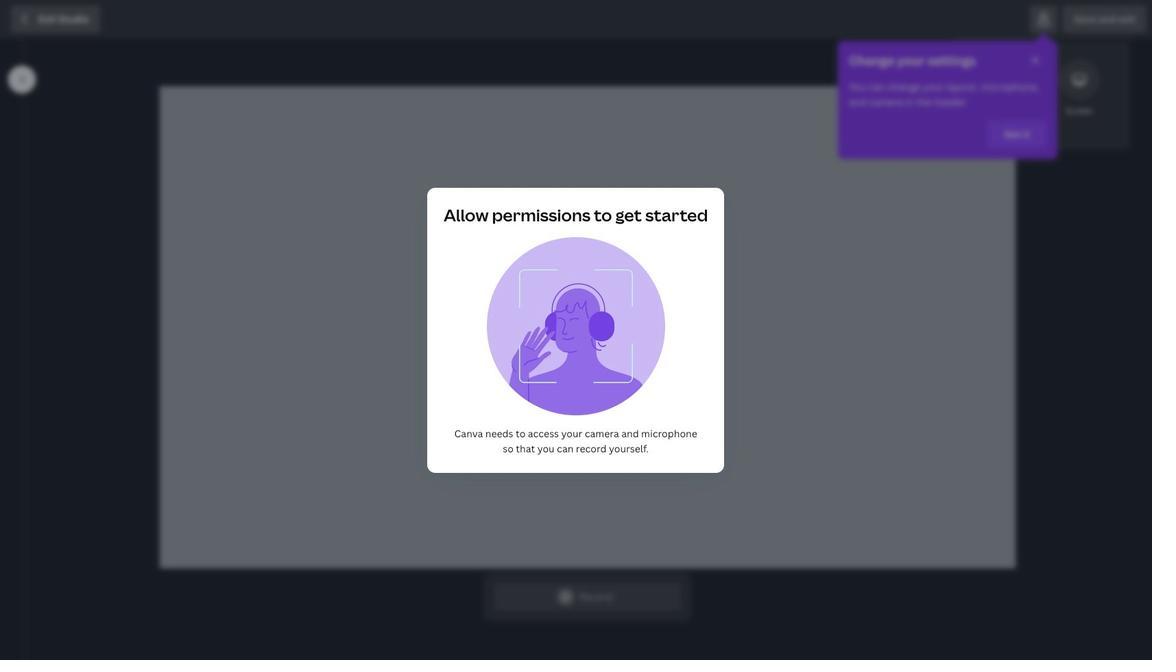 Task type: locate. For each thing, give the bounding box(es) containing it.
group
[[60, 187, 170, 249]]

character builder image
[[0, 643, 49, 661]]

trimming, end edge slider
[[435, 573, 447, 617]]

Design title text field
[[796, 5, 926, 33]]



Task type: describe. For each thing, give the bounding box(es) containing it.
hide pages image
[[692, 552, 757, 563]]

main menu bar
[[0, 0, 1153, 39]]

trimming, start edge slider
[[365, 573, 377, 617]]

side panel tab list
[[0, 39, 49, 661]]



Task type: vqa. For each thing, say whether or not it's contained in the screenshot.
CREATE
no



